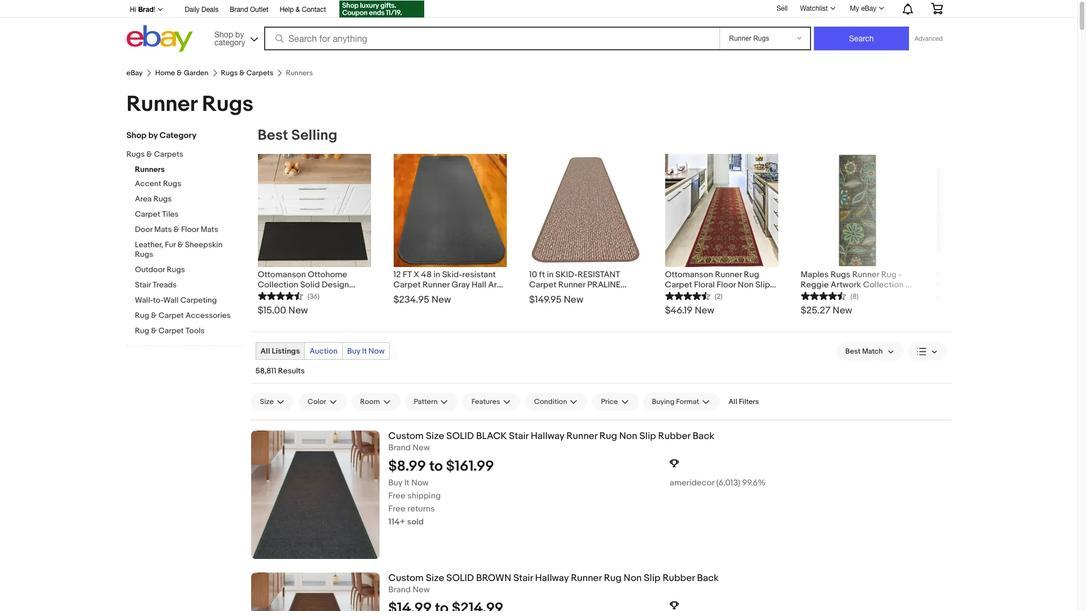 Task type: locate. For each thing, give the bounding box(es) containing it.
0 horizontal spatial collection
[[258, 280, 298, 290]]

1 vertical spatial stair
[[509, 431, 529, 442]]

carpets inside rugs & carpets runners accent rugs area rugs carpet tiles door mats & floor mats leather, fur & sheepskin rugs outdoor rugs stair treads wall-to-wall carpeting rug & carpet accessories rug & carpet tools
[[154, 149, 183, 159]]

1 vertical spatial ebay
[[127, 68, 143, 78]]

stair for custom size solid brown stair hallway runner rug non slip rubber back
[[514, 573, 533, 584]]

it right auction
[[362, 346, 367, 356]]

watchlist link
[[794, 2, 841, 15]]

area right hall
[[489, 280, 507, 290]]

floor inside the 12 ft x 48 in skid-resistant carpet runner gray hall area rug floor mat
[[411, 290, 430, 301]]

now up shipping
[[412, 478, 429, 488]]

0 horizontal spatial by
[[148, 130, 158, 141]]

back for custom size solid brown stair hallway runner rug non slip rubber back
[[698, 573, 719, 584]]

now
[[369, 346, 385, 356], [412, 478, 429, 488]]

by
[[236, 30, 244, 39], [148, 130, 158, 141]]

stair right black
[[509, 431, 529, 442]]

1 horizontal spatial buy
[[389, 478, 403, 488]]

mat
[[432, 290, 447, 301]]

1 horizontal spatial area
[[489, 280, 507, 290]]

brand inside custom size solid black stair hallway runner rug non slip rubber back brand new
[[389, 443, 411, 453]]

filters
[[739, 397, 760, 406]]

carpets
[[247, 68, 274, 78], [154, 149, 183, 159]]

non inside the custom size solid brown stair hallway runner rug non slip rubber back brand new
[[624, 573, 642, 584]]

0 vertical spatial buy
[[347, 346, 361, 356]]

0 horizontal spatial ebay
[[127, 68, 143, 78]]

0 vertical spatial area
[[135, 194, 152, 204]]

stair inside the custom size solid brown stair hallway runner rug non slip rubber back brand new
[[514, 573, 533, 584]]

rug
[[744, 269, 760, 280], [882, 269, 897, 280], [287, 290, 302, 301], [394, 290, 409, 301], [135, 311, 149, 320], [135, 326, 149, 336], [600, 431, 618, 442], [604, 573, 622, 584]]

1 vertical spatial back
[[698, 573, 719, 584]]

1 vertical spatial solid
[[447, 573, 474, 584]]

hallway for custom size solid brown stair hallway runner rug non slip rubber back
[[536, 573, 569, 584]]

back inside the custom size solid brown stair hallway runner rug non slip rubber back brand new
[[698, 573, 719, 584]]

ebay link
[[127, 68, 143, 78]]

& inside 'account' navigation
[[296, 6, 300, 14]]

1 vertical spatial size
[[426, 431, 445, 442]]

0 horizontal spatial best
[[258, 127, 288, 144]]

(2)
[[715, 292, 723, 301]]

collection inside ottomanson ottohome collection solid design runner rug 20" x 59" black
[[258, 280, 298, 290]]

0 vertical spatial by
[[236, 30, 244, 39]]

it down $8.99
[[405, 478, 410, 488]]

99.6%
[[743, 478, 766, 488]]

floral
[[695, 280, 715, 290]]

1 horizontal spatial best
[[846, 347, 861, 356]]

48
[[421, 269, 432, 280]]

1 vertical spatial now
[[412, 478, 429, 488]]

(8) link
[[801, 290, 859, 301]]

1 vertical spatial all
[[729, 397, 738, 406]]

collection left 2
[[864, 280, 904, 290]]

stair
[[135, 280, 151, 290], [509, 431, 529, 442], [514, 573, 533, 584]]

1 vertical spatial area
[[489, 280, 507, 290]]

carpets for rugs & carpets
[[247, 68, 274, 78]]

collection up $15.00 new
[[258, 280, 298, 290]]

solid left black
[[447, 431, 474, 442]]

solid inside the custom size solid brown stair hallway runner rug non slip rubber back brand new
[[447, 573, 474, 584]]

1 horizontal spatial now
[[412, 478, 429, 488]]

carpet up $234.95
[[394, 280, 421, 290]]

2 solid from the top
[[447, 573, 474, 584]]

outlet
[[250, 6, 269, 14]]

4.5 out of 5 stars image for $25.27
[[801, 290, 847, 301]]

1 vertical spatial carpets
[[154, 149, 183, 159]]

carpet
[[135, 209, 160, 219], [394, 280, 421, 290], [665, 280, 693, 290], [159, 311, 184, 320], [159, 326, 184, 336]]

rugs up "runners"
[[127, 149, 145, 159]]

back for custom size solid black stair hallway runner rug non slip rubber back
[[693, 431, 715, 442]]

wall-to-wall carpeting link
[[135, 295, 243, 306]]

1 4.5 out of 5 stars image from the left
[[665, 290, 711, 301]]

1 horizontal spatial all
[[729, 397, 738, 406]]

1 horizontal spatial shop
[[215, 30, 233, 39]]

0 vertical spatial carpets
[[247, 68, 274, 78]]

auction
[[310, 346, 338, 356]]

0 vertical spatial stair
[[135, 280, 151, 290]]

brown
[[476, 573, 512, 584]]

2
[[906, 280, 911, 290]]

slip inside custom size solid black stair hallway runner rug non slip rubber back brand new
[[640, 431, 656, 442]]

rugs up treads
[[167, 265, 185, 275]]

$25.27 new
[[801, 305, 853, 316]]

0 vertical spatial it
[[362, 346, 367, 356]]

back inside custom size solid black stair hallway runner rug non slip rubber back brand new
[[693, 431, 715, 442]]

size inside the custom size solid brown stair hallway runner rug non slip rubber back brand new
[[426, 573, 445, 584]]

now inside $8.99 to $161.99 buy it now free shipping free returns 114+ sold
[[412, 478, 429, 488]]

0 vertical spatial top rated plus image
[[670, 459, 679, 468]]

hallway inside the custom size solid brown stair hallway runner rug non slip rubber back brand new
[[536, 573, 569, 584]]

custom inside custom size solid black stair hallway runner rug non slip rubber back brand new
[[389, 431, 424, 442]]

ottomanson ottohome collection solid design runner rug 20" x 59" black image
[[258, 154, 371, 267]]

rubber inside the custom size solid brown stair hallway runner rug non slip rubber back brand new
[[663, 573, 695, 584]]

(36)
[[308, 292, 320, 301]]

1 vertical spatial rubber
[[663, 573, 695, 584]]

1 vertical spatial buy
[[389, 478, 403, 488]]

best left selling
[[258, 127, 288, 144]]

by inside shop by category
[[236, 30, 244, 39]]

deals
[[202, 6, 219, 14]]

1 horizontal spatial ottomanson
[[665, 269, 714, 280]]

ottomanson ottohome collection solid design runner rug 20" x 59" black link
[[258, 267, 371, 301]]

0 horizontal spatial 4.5 out of 5 stars image
[[665, 290, 711, 301]]

carpeting
[[180, 295, 217, 305]]

ottomanson runner rug carpet floral floor non slip red 3x10 traditional flower image
[[665, 154, 779, 267]]

area down accent at top
[[135, 194, 152, 204]]

stair right brown
[[514, 573, 533, 584]]

floor for area
[[411, 290, 430, 301]]

0 horizontal spatial shop
[[127, 130, 147, 141]]

top rated plus image up ameridecor
[[670, 459, 679, 468]]

buy right auction
[[347, 346, 361, 356]]

rugs & carpets link down category at the left of page
[[221, 68, 274, 78]]

westerly marash luxury collection 25' stair runner rugs stair carpet runner with image
[[937, 168, 1050, 253]]

0 vertical spatial all
[[261, 346, 270, 356]]

0 vertical spatial brand
[[230, 6, 248, 14]]

1 horizontal spatial it
[[405, 478, 410, 488]]

top rated plus image down the custom size solid brown stair hallway runner rug non slip rubber back link
[[670, 601, 679, 610]]

rubber for custom size solid brown stair hallway runner rug non slip rubber back
[[663, 573, 695, 584]]

my ebay link
[[844, 2, 890, 15]]

mats up the fur
[[154, 225, 172, 234]]

rugs up the area rugs 'link'
[[163, 179, 181, 188]]

rug inside the 12 ft x 48 in skid-resistant carpet runner gray hall area rug floor mat
[[394, 290, 409, 301]]

price button
[[592, 393, 639, 411]]

1 vertical spatial custom
[[389, 573, 424, 584]]

1 vertical spatial brand
[[389, 443, 411, 453]]

mats
[[154, 225, 172, 234], [201, 225, 218, 234]]

ottomanson inside ottomanson ottohome collection solid design runner rug 20" x 59" black
[[258, 269, 306, 280]]

1 vertical spatial it
[[405, 478, 410, 488]]

buy
[[347, 346, 361, 356], [389, 478, 403, 488]]

all inside 'all listings' link
[[261, 346, 270, 356]]

rugs up outdoor
[[135, 250, 153, 259]]

solid inside custom size solid black stair hallway runner rug non slip rubber back brand new
[[447, 431, 474, 442]]

1 vertical spatial free
[[389, 504, 406, 514]]

0 horizontal spatial mats
[[154, 225, 172, 234]]

floor for mats
[[181, 225, 199, 234]]

carpet up 'door'
[[135, 209, 160, 219]]

0 vertical spatial size
[[260, 397, 274, 406]]

ameridecor
[[670, 478, 715, 488]]

0 horizontal spatial ottomanson
[[258, 269, 306, 280]]

by left category
[[148, 130, 158, 141]]

1 solid from the top
[[447, 431, 474, 442]]

carpets down shop by category dropdown button
[[247, 68, 274, 78]]

2 collection from the left
[[864, 280, 904, 290]]

ottomanson up 4.2 out of 5 stars image
[[258, 269, 306, 280]]

x inside the 12 ft x 48 in skid-resistant carpet runner gray hall area rug floor mat
[[414, 269, 420, 280]]

shop for shop by category
[[127, 130, 147, 141]]

1 custom from the top
[[389, 431, 424, 442]]

x left 6
[[801, 290, 807, 301]]

non inside custom size solid black stair hallway runner rug non slip rubber back brand new
[[620, 431, 638, 442]]

top rated plus image
[[670, 459, 679, 468], [670, 601, 679, 610]]

ottomanson
[[258, 269, 306, 280], [665, 269, 714, 280]]

(8)
[[851, 292, 859, 301]]

brand
[[230, 6, 248, 14], [389, 443, 411, 453], [389, 585, 411, 595]]

features button
[[463, 393, 521, 411]]

4.5 out of 5 stars image up the $46.19 new
[[665, 290, 711, 301]]

1 vertical spatial best
[[846, 347, 861, 356]]

1 vertical spatial by
[[148, 130, 158, 141]]

all up '58,811'
[[261, 346, 270, 356]]

0 horizontal spatial carpets
[[154, 149, 183, 159]]

buying
[[652, 397, 675, 406]]

$234.95
[[394, 294, 430, 306]]

0 vertical spatial hallway
[[852, 290, 882, 301]]

1 horizontal spatial collection
[[864, 280, 904, 290]]

best left match
[[846, 347, 861, 356]]

main content containing best selling
[[251, 127, 1064, 611]]

stair inside custom size solid black stair hallway runner rug non slip rubber back brand new
[[509, 431, 529, 442]]

back
[[693, 431, 715, 442], [698, 573, 719, 584]]

brand inside the custom size solid brown stair hallway runner rug non slip rubber back brand new
[[389, 585, 411, 595]]

help & contact
[[280, 6, 326, 14]]

rug & carpet tools link
[[135, 326, 243, 337]]

4.5 out of 5 stars image
[[665, 290, 711, 301], [801, 290, 847, 301]]

0 horizontal spatial area
[[135, 194, 152, 204]]

ottomanson for $15.00
[[258, 269, 306, 280]]

0 horizontal spatial it
[[362, 346, 367, 356]]

best match button
[[837, 342, 904, 361]]

new
[[432, 294, 451, 306], [564, 294, 584, 306], [973, 294, 993, 306], [289, 305, 308, 316], [695, 305, 715, 316], [833, 305, 853, 316], [413, 443, 430, 453], [413, 585, 430, 595]]

1 horizontal spatial ebay
[[862, 5, 877, 12]]

58,811 results
[[256, 366, 305, 376]]

garden
[[184, 68, 209, 78]]

floor up (2)
[[717, 280, 736, 290]]

it inside 'buy it now' link
[[362, 346, 367, 356]]

x left 59"
[[319, 290, 325, 301]]

new inside the custom size solid brown stair hallway runner rug non slip rubber back brand new
[[413, 585, 430, 595]]

ottomanson for $46.19
[[665, 269, 714, 280]]

all inside all filters button
[[729, 397, 738, 406]]

all for all filters
[[729, 397, 738, 406]]

2 4.5 out of 5 stars image from the left
[[801, 290, 847, 301]]

1 collection from the left
[[258, 280, 298, 290]]

rug & carpet accessories link
[[135, 311, 243, 322]]

solid
[[447, 431, 474, 442], [447, 573, 474, 584]]

free
[[389, 491, 406, 501], [389, 504, 406, 514]]

0 vertical spatial shop
[[215, 30, 233, 39]]

to-
[[153, 295, 163, 305]]

mats up sheepskin
[[201, 225, 218, 234]]

runner inside the 12 ft x 48 in skid-resistant carpet runner gray hall area rug floor mat
[[423, 280, 450, 290]]

slip inside the custom size solid brown stair hallway runner rug non slip rubber back brand new
[[644, 573, 661, 584]]

rugs down rugs & carpets
[[202, 91, 254, 118]]

stair up wall-
[[135, 280, 151, 290]]

1 top rated plus image from the top
[[670, 459, 679, 468]]

buy inside $8.99 to $161.99 buy it now free shipping free returns 114+ sold
[[389, 478, 403, 488]]

ottomanson inside ottomanson runner rug carpet floral floor non slip red 3x10 traditional flower
[[665, 269, 714, 280]]

0 vertical spatial custom
[[389, 431, 424, 442]]

0 vertical spatial slip
[[756, 280, 771, 290]]

0 horizontal spatial all
[[261, 346, 270, 356]]

ottomanson up 3x10 in the right top of the page
[[665, 269, 714, 280]]

hallway inside custom size solid black stair hallway runner rug non slip rubber back brand new
[[531, 431, 565, 442]]

size
[[260, 397, 274, 406], [426, 431, 445, 442], [426, 573, 445, 584]]

2 top rated plus image from the top
[[670, 601, 679, 610]]

design
[[322, 280, 349, 290]]

rugs up skid
[[831, 269, 851, 280]]

shop up "runners"
[[127, 130, 147, 141]]

pattern
[[414, 397, 438, 406]]

hi
[[130, 6, 136, 14]]

contact
[[302, 6, 326, 14]]

0 horizontal spatial buy
[[347, 346, 361, 356]]

$234.95 new
[[394, 294, 451, 306]]

size inside custom size solid black stair hallway runner rug non slip rubber back brand new
[[426, 431, 445, 442]]

outdoor rugs link
[[135, 265, 243, 276]]

1 horizontal spatial x
[[414, 269, 420, 280]]

slip
[[756, 280, 771, 290], [640, 431, 656, 442], [644, 573, 661, 584]]

2 horizontal spatial x
[[801, 290, 807, 301]]

now up room dropdown button
[[369, 346, 385, 356]]

(6,013)
[[717, 478, 741, 488]]

new inside custom size solid black stair hallway runner rug non slip rubber back brand new
[[413, 443, 430, 453]]

new for $15.00 new
[[289, 305, 308, 316]]

brand inside "link"
[[230, 6, 248, 14]]

reggie
[[801, 280, 829, 290]]

daily deals link
[[185, 4, 219, 16]]

1 horizontal spatial floor
[[411, 290, 430, 301]]

carpet down wall
[[159, 311, 184, 320]]

all left "filters"
[[729, 397, 738, 406]]

rug inside ottomanson ottohome collection solid design runner rug 20" x 59" black
[[287, 290, 302, 301]]

4.5 out of 5 stars image up $25.27 new
[[801, 290, 847, 301]]

rug inside custom size solid black stair hallway runner rug non slip rubber back brand new
[[600, 431, 618, 442]]

2 vertical spatial stair
[[514, 573, 533, 584]]

stair for custom size solid black stair hallway runner rug non slip rubber back
[[509, 431, 529, 442]]

floor left mat
[[411, 290, 430, 301]]

0 vertical spatial solid
[[447, 431, 474, 442]]

best inside dropdown button
[[846, 347, 861, 356]]

advanced link
[[910, 27, 949, 50]]

0 vertical spatial back
[[693, 431, 715, 442]]

custom inside the custom size solid brown stair hallway runner rug non slip rubber back brand new
[[389, 573, 424, 584]]

rugs & carpets link
[[221, 68, 274, 78], [127, 149, 234, 160]]

ebay right my in the right of the page
[[862, 5, 877, 12]]

new for $46.19 new
[[695, 305, 715, 316]]

0 vertical spatial rubber
[[659, 431, 691, 442]]

custom
[[389, 431, 424, 442], [389, 573, 424, 584]]

0 horizontal spatial floor
[[181, 225, 199, 234]]

1 horizontal spatial by
[[236, 30, 244, 39]]

1 horizontal spatial carpets
[[247, 68, 274, 78]]

0 vertical spatial best
[[258, 127, 288, 144]]

wall-
[[135, 295, 153, 305]]

buy down $8.99
[[389, 478, 403, 488]]

main content
[[251, 127, 1064, 611]]

non inside ottomanson runner rug carpet floral floor non slip red 3x10 traditional flower
[[738, 280, 754, 290]]

outdoor
[[135, 265, 165, 275]]

2 vertical spatial brand
[[389, 585, 411, 595]]

new for $25.27 new
[[833, 305, 853, 316]]

0 vertical spatial now
[[369, 346, 385, 356]]

rugs & carpets runners accent rugs area rugs carpet tiles door mats & floor mats leather, fur & sheepskin rugs outdoor rugs stair treads wall-to-wall carpeting rug & carpet accessories rug & carpet tools
[[127, 149, 231, 336]]

-
[[899, 269, 902, 280]]

2 ottomanson from the left
[[665, 269, 714, 280]]

$135.00
[[937, 294, 971, 306]]

1 vertical spatial slip
[[640, 431, 656, 442]]

(2) link
[[665, 290, 723, 301]]

1 horizontal spatial mats
[[201, 225, 218, 234]]

best for best selling
[[258, 127, 288, 144]]

2 custom from the top
[[389, 573, 424, 584]]

sold
[[407, 517, 424, 527]]

1 vertical spatial shop
[[127, 130, 147, 141]]

2 free from the top
[[389, 504, 406, 514]]

None submit
[[815, 27, 910, 50]]

2 vertical spatial slip
[[644, 573, 661, 584]]

size for custom size solid black stair hallway runner rug non slip rubber back
[[426, 431, 445, 442]]

by for category
[[236, 30, 244, 39]]

1 ottomanson from the left
[[258, 269, 306, 280]]

rubber for custom size solid black stair hallway runner rug non slip rubber back
[[659, 431, 691, 442]]

collection
[[258, 280, 298, 290], [864, 280, 904, 290]]

solid left brown
[[447, 573, 474, 584]]

2 vertical spatial size
[[426, 573, 445, 584]]

all
[[261, 346, 270, 356], [729, 397, 738, 406]]

floor inside rugs & carpets runners accent rugs area rugs carpet tiles door mats & floor mats leather, fur & sheepskin rugs outdoor rugs stair treads wall-to-wall carpeting rug & carpet accessories rug & carpet tools
[[181, 225, 199, 234]]

condition
[[534, 397, 567, 406]]

carpet up "$46.19"
[[665, 280, 693, 290]]

2 vertical spatial hallway
[[536, 573, 569, 584]]

0 vertical spatial ebay
[[862, 5, 877, 12]]

shop down deals
[[215, 30, 233, 39]]

brand for custom size solid brown stair hallway runner rug non slip rubber back
[[389, 585, 411, 595]]

buy it now link
[[343, 343, 389, 359]]

$8.99
[[389, 458, 426, 475]]

x inside "maples rugs runner rug - reggie artwork collection 2 x 6 non skid hallway"
[[801, 290, 807, 301]]

runner inside custom size solid black stair hallway runner rug non slip rubber back brand new
[[567, 431, 598, 442]]

carpets for rugs & carpets runners accent rugs area rugs carpet tiles door mats & floor mats leather, fur & sheepskin rugs outdoor rugs stair treads wall-to-wall carpeting rug & carpet accessories rug & carpet tools
[[154, 149, 183, 159]]

1 horizontal spatial 4.5 out of 5 stars image
[[801, 290, 847, 301]]

1 vertical spatial top rated plus image
[[670, 601, 679, 610]]

rubber inside custom size solid black stair hallway runner rug non slip rubber back brand new
[[659, 431, 691, 442]]

floor down carpet tiles link
[[181, 225, 199, 234]]

0 horizontal spatial x
[[319, 290, 325, 301]]

shop inside shop by category
[[215, 30, 233, 39]]

ebay
[[862, 5, 877, 12], [127, 68, 143, 78]]

accent
[[135, 179, 161, 188]]

1 vertical spatial hallway
[[531, 431, 565, 442]]

rugs & carpets link down category
[[127, 149, 234, 160]]

view: list view image
[[917, 346, 938, 357]]

ebay left home
[[127, 68, 143, 78]]

non
[[738, 280, 754, 290], [816, 290, 832, 301], [620, 431, 638, 442], [624, 573, 642, 584]]

carpets down shop by category
[[154, 149, 183, 159]]

by down brand outlet "link"
[[236, 30, 244, 39]]

hallway inside "maples rugs runner rug - reggie artwork collection 2 x 6 non skid hallway"
[[852, 290, 882, 301]]

2 horizontal spatial floor
[[717, 280, 736, 290]]

x right ft
[[414, 269, 420, 280]]

floor inside ottomanson runner rug carpet floral floor non slip red 3x10 traditional flower
[[717, 280, 736, 290]]

it
[[362, 346, 367, 356], [405, 478, 410, 488]]

0 vertical spatial free
[[389, 491, 406, 501]]



Task type: vqa. For each thing, say whether or not it's contained in the screenshot.


Task type: describe. For each thing, give the bounding box(es) containing it.
skid-
[[442, 269, 463, 280]]

Search for anything text field
[[266, 28, 718, 49]]

selling
[[291, 127, 337, 144]]

custom size solid brown stair hallway runner rug non slip rubber back brand new
[[389, 573, 719, 595]]

size button
[[251, 393, 294, 411]]

listings
[[272, 346, 300, 356]]

shipping
[[408, 491, 441, 501]]

flower
[[744, 290, 770, 301]]

maples rugs runner rug - reggie artwork collection 2 x 6 non skid hallway link
[[801, 267, 914, 301]]

runners
[[135, 165, 165, 174]]

20"
[[304, 290, 317, 301]]

best for best match
[[846, 347, 861, 356]]

12 ft x 48 in skid-resistant carpet runner gray hall area rug floor mat link
[[394, 267, 507, 301]]

daily
[[185, 6, 200, 14]]

new for $149.95 new
[[564, 294, 584, 306]]

4.5 out of 5 stars image for $46.19
[[665, 290, 711, 301]]

hallway for custom size solid black stair hallway runner rug non slip rubber back
[[531, 431, 565, 442]]

rug inside the custom size solid brown stair hallway runner rug non slip rubber back brand new
[[604, 573, 622, 584]]

all listings
[[261, 346, 300, 356]]

treads
[[153, 280, 177, 290]]

condition button
[[525, 393, 588, 411]]

stair inside rugs & carpets runners accent rugs area rugs carpet tiles door mats & floor mats leather, fur & sheepskin rugs outdoor rugs stair treads wall-to-wall carpeting rug & carpet accessories rug & carpet tools
[[135, 280, 151, 290]]

door
[[135, 225, 153, 234]]

watchlist
[[801, 5, 828, 12]]

pattern button
[[405, 393, 458, 411]]

runner rugs
[[127, 91, 254, 118]]

none submit inside shop by category "banner"
[[815, 27, 910, 50]]

price
[[601, 397, 618, 406]]

1 free from the top
[[389, 491, 406, 501]]

12 ft x 48 in skid-resistant carpet runner gray hall area rug floor mat image
[[394, 154, 507, 267]]

size inside dropdown button
[[260, 397, 274, 406]]

x inside ottomanson ottohome collection solid design runner rug 20" x 59" black
[[319, 290, 325, 301]]

room
[[360, 397, 380, 406]]

it inside $8.99 to $161.99 buy it now free shipping free returns 114+ sold
[[405, 478, 410, 488]]

sell link
[[772, 4, 793, 12]]

2 mats from the left
[[201, 225, 218, 234]]

new for $234.95 new
[[432, 294, 451, 306]]

black
[[476, 431, 507, 442]]

buy inside 'buy it now' link
[[347, 346, 361, 356]]

runner inside "maples rugs runner rug - reggie artwork collection 2 x 6 non skid hallway"
[[853, 269, 880, 280]]

carpet down rug & carpet accessories link
[[159, 326, 184, 336]]

0 vertical spatial rugs & carpets link
[[221, 68, 274, 78]]

sell
[[777, 4, 788, 12]]

$161.99
[[446, 458, 494, 475]]

$135.00 new
[[937, 294, 993, 306]]

slip inside ottomanson runner rug carpet floral floor non slip red 3x10 traditional flower
[[756, 280, 771, 290]]

3x10
[[683, 290, 700, 301]]

12 ft x 48 in skid-resistant carpet runner gray hall area rug floor mat
[[394, 269, 507, 301]]

solid
[[300, 280, 320, 290]]

1 mats from the left
[[154, 225, 172, 234]]

carpet tiles link
[[135, 209, 243, 220]]

shop by category banner
[[124, 0, 952, 55]]

non inside "maples rugs runner rug - reggie artwork collection 2 x 6 non skid hallway"
[[816, 290, 832, 301]]

collection inside "maples rugs runner rug - reggie artwork collection 2 x 6 non skid hallway"
[[864, 280, 904, 290]]

area inside rugs & carpets runners accent rugs area rugs carpet tiles door mats & floor mats leather, fur & sheepskin rugs outdoor rugs stair treads wall-to-wall carpeting rug & carpet accessories rug & carpet tools
[[135, 194, 152, 204]]

runner inside ottomanson runner rug carpet floral floor non slip red 3x10 traditional flower
[[715, 269, 743, 280]]

brand for custom size solid black stair hallway runner rug non slip rubber back
[[389, 443, 411, 453]]

$15.00
[[258, 305, 286, 316]]

shop by category
[[127, 130, 197, 141]]

ebay inside my ebay link
[[862, 5, 877, 12]]

slip for custom size solid brown stair hallway runner rug non slip rubber back
[[644, 573, 661, 584]]

$25.27
[[801, 305, 831, 316]]

6
[[809, 290, 814, 301]]

shop for shop by category
[[215, 30, 233, 39]]

$149.95
[[530, 294, 562, 306]]

4.2 out of 5 stars image
[[258, 290, 303, 301]]

help & contact link
[[280, 4, 326, 16]]

custom for custom size solid black stair hallway runner rug non slip rubber back
[[389, 431, 424, 442]]

$46.19
[[665, 305, 693, 316]]

red
[[665, 290, 681, 301]]

shop by category
[[215, 30, 245, 47]]

by for category
[[148, 130, 158, 141]]

slip for custom size solid black stair hallway runner rug non slip rubber back
[[640, 431, 656, 442]]

wall
[[163, 295, 179, 305]]

(36) link
[[258, 290, 320, 301]]

leather, fur & sheepskin rugs link
[[135, 240, 243, 260]]

solid for brown
[[447, 573, 474, 584]]

area inside the 12 ft x 48 in skid-resistant carpet runner gray hall area rug floor mat
[[489, 280, 507, 290]]

rugs down category at the left of page
[[221, 68, 238, 78]]

solid for black
[[447, 431, 474, 442]]

home & garden
[[155, 68, 209, 78]]

auction link
[[305, 343, 342, 359]]

resistant
[[463, 269, 496, 280]]

rugs inside "maples rugs runner rug - reggie artwork collection 2 x 6 non skid hallway"
[[831, 269, 851, 280]]

format
[[677, 397, 700, 406]]

returns
[[408, 504, 435, 514]]

114+
[[389, 517, 406, 527]]

$15.00 new
[[258, 305, 308, 316]]

accessories
[[186, 311, 231, 320]]

rug inside "maples rugs runner rug - reggie artwork collection 2 x 6 non skid hallway"
[[882, 269, 897, 280]]

59"
[[327, 290, 339, 301]]

custom size solid brown stair hallway runner rug non slip rubber back link
[[389, 573, 952, 585]]

buy it now
[[347, 346, 385, 356]]

carpet inside the 12 ft x 48 in skid-resistant carpet runner gray hall area rug floor mat
[[394, 280, 421, 290]]

$149.95 new
[[530, 294, 584, 306]]

custom for custom size solid brown stair hallway runner rug non slip rubber back
[[389, 573, 424, 584]]

rug inside ottomanson runner rug carpet floral floor non slip red 3x10 traditional flower
[[744, 269, 760, 280]]

shop by category button
[[209, 25, 260, 50]]

ft
[[403, 269, 412, 280]]

category
[[160, 130, 197, 141]]

!
[[154, 6, 155, 14]]

your shopping cart image
[[931, 3, 944, 14]]

ottomanson runner rug carpet floral floor non slip red 3x10 traditional flower link
[[665, 267, 779, 301]]

tiles
[[162, 209, 179, 219]]

all filters
[[729, 397, 760, 406]]

match
[[863, 347, 883, 356]]

tools
[[186, 326, 205, 336]]

10 ft in skid-resistant carpet runner praline brown hall area rug floor mat image
[[530, 154, 643, 267]]

ottomanson runner rug carpet floral floor non slip red 3x10 traditional flower
[[665, 269, 771, 301]]

0 horizontal spatial now
[[369, 346, 385, 356]]

ameridecor (6,013) 99.6%
[[670, 478, 766, 488]]

in
[[434, 269, 441, 280]]

category
[[215, 38, 245, 47]]

ottohome
[[308, 269, 348, 280]]

daily deals
[[185, 6, 219, 14]]

maples
[[801, 269, 829, 280]]

stair treads link
[[135, 280, 243, 291]]

custom size solid black stair hallway runner rug non slip rubber back image
[[251, 431, 380, 559]]

account navigation
[[124, 0, 952, 19]]

new for $135.00 new
[[973, 294, 993, 306]]

rugs & carpets
[[221, 68, 274, 78]]

12
[[394, 269, 401, 280]]

$46.19 new
[[665, 305, 715, 316]]

home
[[155, 68, 175, 78]]

to
[[430, 458, 443, 475]]

maples rugs runner rug - reggie artwork collection 2 x 6 non skid hallway image
[[801, 154, 914, 267]]

room button
[[351, 393, 401, 411]]

runner inside ottomanson ottohome collection solid design runner rug 20" x 59" black
[[258, 290, 285, 301]]

runner inside the custom size solid brown stair hallway runner rug non slip rubber back brand new
[[571, 573, 602, 584]]

all for all listings
[[261, 346, 270, 356]]

custom size solid black stair hallway runner rug non slip rubber back brand new
[[389, 431, 715, 453]]

area rugs link
[[135, 194, 243, 205]]

sheepskin
[[185, 240, 223, 250]]

1 vertical spatial rugs & carpets link
[[127, 149, 234, 160]]

features
[[472, 397, 500, 406]]

carpet inside ottomanson runner rug carpet floral floor non slip red 3x10 traditional flower
[[665, 280, 693, 290]]

artwork
[[831, 280, 862, 290]]

traditional
[[702, 290, 742, 301]]

size for custom size solid brown stair hallway runner rug non slip rubber back
[[426, 573, 445, 584]]

get the coupon image
[[340, 1, 425, 18]]

rugs up tiles
[[154, 194, 172, 204]]



